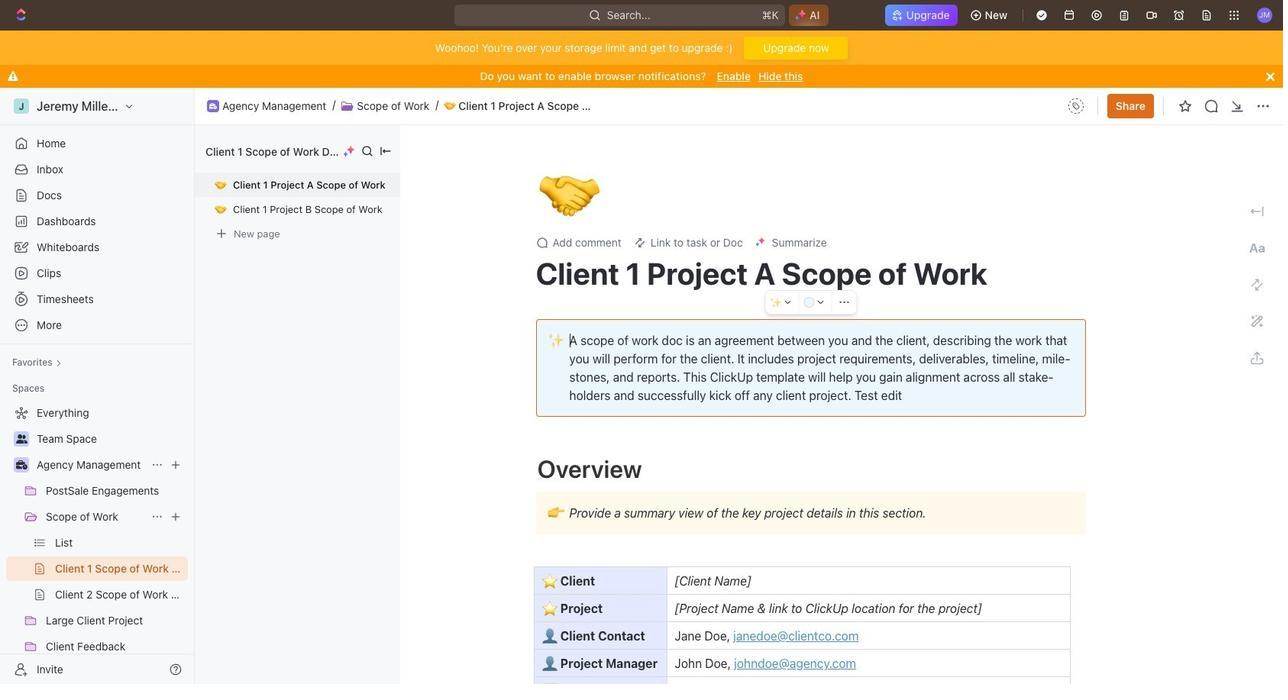Task type: vqa. For each thing, say whether or not it's contained in the screenshot.
the leftmost business time icon
yes



Task type: describe. For each thing, give the bounding box(es) containing it.
business time image
[[209, 103, 217, 109]]



Task type: locate. For each thing, give the bounding box(es) containing it.
sidebar navigation
[[0, 88, 198, 685]]

business time image
[[16, 461, 27, 470]]

jeremy miller's workspace, , element
[[14, 99, 29, 114]]

dropdown menu image
[[1064, 94, 1089, 118]]

user group image
[[16, 435, 27, 444]]

tree inside sidebar navigation
[[6, 401, 188, 685]]

blue image
[[804, 297, 814, 308]]

tree
[[6, 401, 188, 685]]



